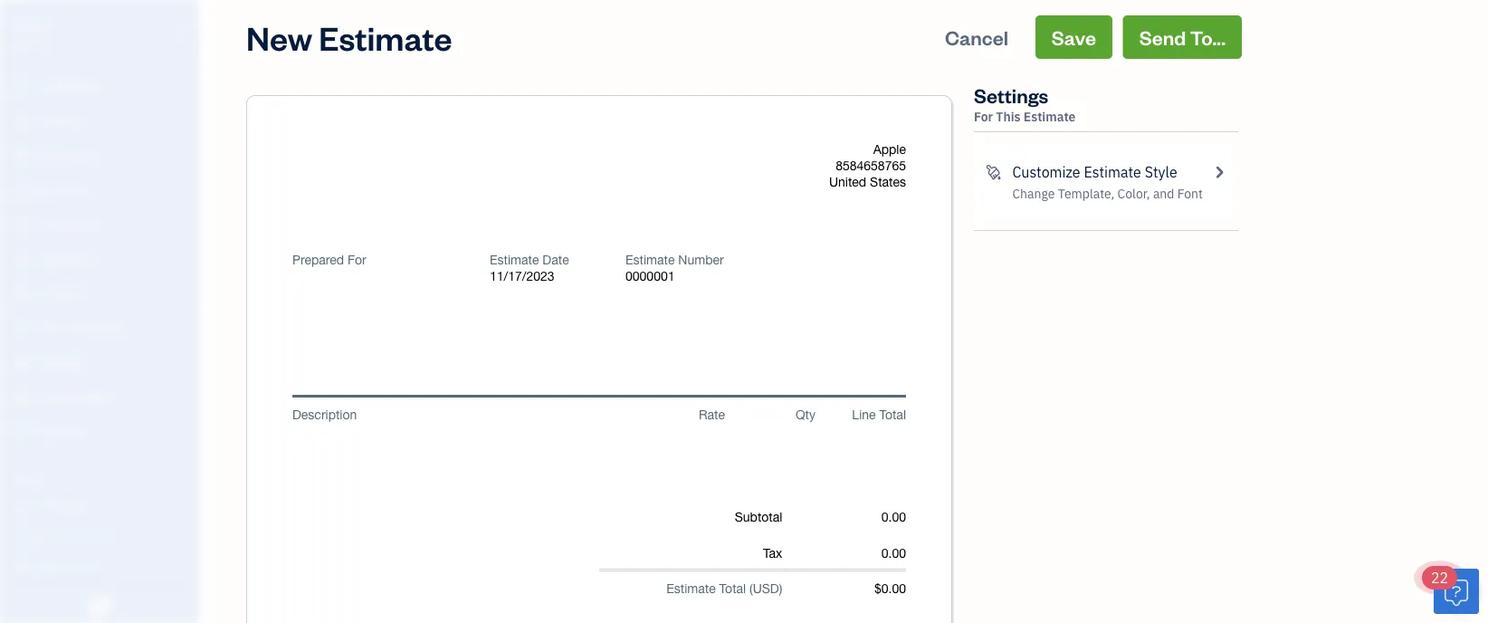 Task type: vqa. For each thing, say whether or not it's contained in the screenshot.
the left 'to'
no



Task type: locate. For each thing, give the bounding box(es) containing it.
customize estimate style
[[1013, 163, 1178, 182]]

for
[[975, 108, 994, 125], [348, 252, 367, 267]]

tax
[[764, 546, 783, 561]]

0 vertical spatial total
[[880, 407, 907, 422]]

send
[[1140, 24, 1187, 50]]

apple inside main element
[[14, 16, 53, 35]]

1 vertical spatial total
[[720, 581, 746, 596]]

new estimate
[[246, 15, 452, 58]]

payment image
[[12, 216, 34, 235]]

freshbooks image
[[85, 594, 114, 616]]

send to...
[[1140, 24, 1226, 50]]

apple up owner
[[14, 16, 53, 35]]

color,
[[1118, 185, 1151, 202]]

0 vertical spatial 0.00
[[882, 509, 907, 524]]

0 horizontal spatial for
[[348, 252, 367, 267]]

(
[[750, 581, 753, 596]]

chart image
[[12, 389, 34, 407]]

apple for apple owner
[[14, 16, 53, 35]]

0 horizontal spatial total
[[720, 581, 746, 596]]

apple
[[14, 16, 53, 35], [874, 142, 907, 157]]

new
[[246, 15, 313, 58]]

total
[[880, 407, 907, 422], [720, 581, 746, 596]]

rate
[[699, 407, 725, 422]]

qty
[[796, 407, 816, 422]]

0.00
[[882, 509, 907, 524], [882, 546, 907, 561]]

0 vertical spatial for
[[975, 108, 994, 125]]

total left (
[[720, 581, 746, 596]]

create a client image
[[293, 317, 307, 333]]

1 vertical spatial 0.00
[[882, 546, 907, 561]]

team members image
[[14, 498, 194, 513]]

line
[[853, 407, 876, 422]]

1 horizontal spatial total
[[880, 407, 907, 422]]

0 horizontal spatial apple
[[14, 16, 53, 35]]

)
[[780, 581, 783, 596]]

save
[[1052, 24, 1097, 50]]

style
[[1145, 163, 1178, 182]]

for inside settings for this estimate
[[975, 108, 994, 125]]

1 vertical spatial for
[[348, 252, 367, 267]]

resource center badge image
[[1435, 569, 1480, 614]]

apple up 8584658765
[[874, 142, 907, 157]]

estimate
[[319, 15, 452, 58], [1024, 108, 1076, 125], [1084, 163, 1142, 182], [490, 252, 539, 267], [626, 252, 675, 267], [667, 581, 716, 596]]

$0.00
[[875, 581, 907, 596]]

apple owner
[[14, 16, 53, 51]]

2 0.00 from the top
[[882, 546, 907, 561]]

1 vertical spatial apple
[[874, 142, 907, 157]]

settings image
[[14, 585, 194, 600]]

subtotal
[[735, 509, 783, 524]]

owner
[[14, 36, 48, 51]]

0 vertical spatial apple
[[14, 16, 53, 35]]

usd
[[753, 581, 780, 596]]

items and services image
[[14, 527, 194, 542]]

22 button
[[1423, 566, 1480, 614]]

report image
[[12, 423, 34, 441]]

timer image
[[12, 320, 34, 338]]

this
[[997, 108, 1021, 125]]

for left this
[[975, 108, 994, 125]]

for for prepared
[[348, 252, 367, 267]]

1 horizontal spatial for
[[975, 108, 994, 125]]

apple inside apple 8584658765 united states
[[874, 142, 907, 157]]

for right prepared
[[348, 252, 367, 267]]

dashboard image
[[12, 79, 34, 97]]

line total
[[853, 407, 907, 422]]

1 horizontal spatial apple
[[874, 142, 907, 157]]

total right line
[[880, 407, 907, 422]]



Task type: describe. For each thing, give the bounding box(es) containing it.
save button
[[1036, 15, 1113, 59]]

paintbrush image
[[985, 161, 1002, 183]]

and
[[1154, 185, 1175, 202]]

apple 8584658765 united states
[[830, 142, 907, 189]]

cancel button
[[929, 15, 1025, 59]]

customize
[[1013, 163, 1081, 182]]

united
[[830, 174, 867, 189]]

prepared for
[[293, 252, 367, 267]]

Estimate date in MM/DD/YYYY format text field
[[490, 269, 599, 284]]

8584658765
[[836, 158, 907, 173]]

main element
[[0, 0, 245, 623]]

chevronright image
[[1211, 161, 1228, 183]]

total for line
[[880, 407, 907, 422]]

Client text field
[[294, 277, 470, 308]]

estimate number
[[626, 252, 724, 267]]

states
[[870, 174, 907, 189]]

to...
[[1191, 24, 1226, 50]]

estimate date
[[490, 252, 569, 267]]

total for estimate
[[720, 581, 746, 596]]

apple for apple 8584658765 united states
[[874, 142, 907, 157]]

expense image
[[12, 251, 34, 269]]

change
[[1013, 185, 1056, 202]]

22
[[1432, 568, 1449, 587]]

estimate image
[[12, 148, 34, 166]]

send to... button
[[1124, 15, 1243, 59]]

change template, color, and font
[[1013, 185, 1204, 202]]

Enter an Estimate # text field
[[626, 269, 676, 284]]

estimate total ( usd )
[[667, 581, 783, 596]]

settings for this estimate
[[975, 82, 1076, 125]]

settings
[[975, 82, 1049, 108]]

prepared
[[293, 252, 344, 267]]

cancel
[[946, 24, 1009, 50]]

template,
[[1059, 185, 1115, 202]]

estimate inside settings for this estimate
[[1024, 108, 1076, 125]]

invoice image
[[12, 182, 34, 200]]

number
[[679, 252, 724, 267]]

description
[[293, 407, 357, 422]]

bank connections image
[[14, 556, 194, 571]]

project image
[[12, 285, 34, 303]]

date
[[543, 252, 569, 267]]

client image
[[12, 113, 34, 131]]

1 0.00 from the top
[[882, 509, 907, 524]]

for for settings
[[975, 108, 994, 125]]

font
[[1178, 185, 1204, 202]]

money image
[[12, 354, 34, 372]]

apps image
[[14, 469, 194, 484]]



